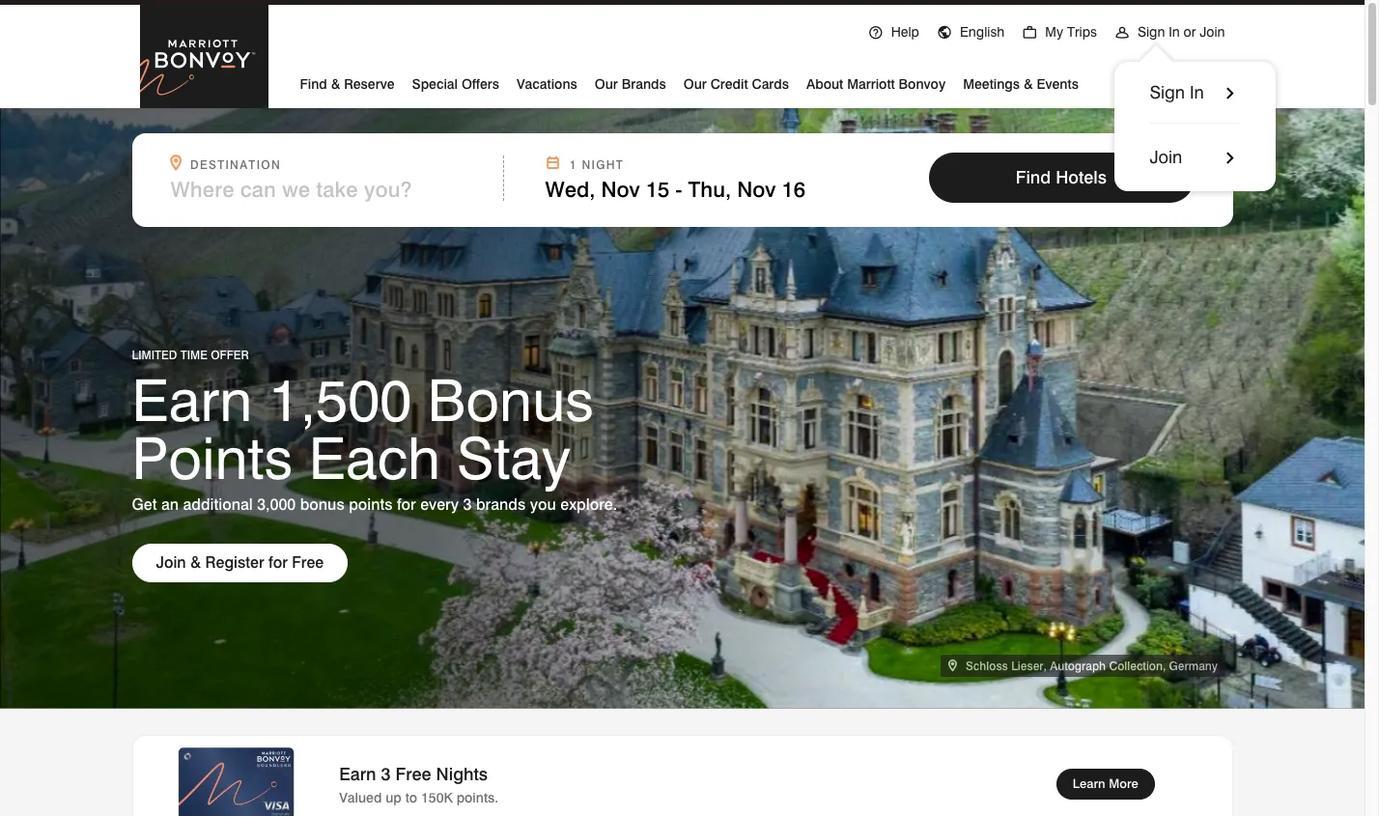 Task type: locate. For each thing, give the bounding box(es) containing it.
for
[[397, 495, 416, 514], [269, 553, 288, 572]]

0 horizontal spatial for
[[269, 553, 288, 572]]

& left 'register'
[[190, 553, 201, 572]]

1 vertical spatial join
[[1150, 147, 1183, 167]]

join right or
[[1200, 24, 1225, 40]]

sign up the join link
[[1150, 82, 1185, 102]]

round image right trips
[[1115, 25, 1130, 41]]

0 horizontal spatial earn
[[132, 365, 253, 435]]

2 horizontal spatial round image
[[1115, 25, 1130, 41]]

in left or
[[1169, 24, 1180, 40]]

additional
[[183, 495, 253, 514]]

sign inside button
[[1150, 82, 1185, 102]]

limited time offer earn 1,500 bonus points each stay get an additional 3,000 bonus points for every 3 brands you explore.
[[132, 348, 617, 514]]

lieser,
[[1012, 659, 1047, 673]]

in inside button
[[1190, 82, 1204, 102]]

help
[[891, 24, 920, 40]]

about marriott bonvoy
[[807, 76, 946, 92]]

1 horizontal spatial find
[[1016, 167, 1051, 187]]

2 our from the left
[[684, 76, 707, 92]]

round image inside english button
[[937, 25, 952, 41]]

join inside dropdown button
[[1200, 24, 1225, 40]]

0 vertical spatial 3
[[463, 495, 472, 514]]

earn
[[132, 365, 253, 435], [339, 764, 376, 784]]

every
[[420, 495, 459, 514]]

2 round image from the left
[[937, 25, 952, 41]]

0 vertical spatial find
[[300, 76, 327, 92]]

sign inside dropdown button
[[1138, 24, 1165, 40]]

in up the join link
[[1190, 82, 1204, 102]]

2 horizontal spatial join
[[1200, 24, 1225, 40]]

3 right every
[[463, 495, 472, 514]]

in
[[1169, 24, 1180, 40], [1190, 82, 1204, 102]]

offers
[[462, 76, 499, 92]]

sign in
[[1150, 82, 1204, 102]]

1 horizontal spatial join
[[1150, 147, 1183, 167]]

our left brands
[[595, 76, 618, 92]]

our
[[595, 76, 618, 92], [684, 76, 707, 92]]

3 round image from the left
[[1115, 25, 1130, 41]]

join
[[1200, 24, 1225, 40], [1150, 147, 1183, 167], [156, 553, 186, 572]]

each
[[309, 423, 441, 492]]

1 vertical spatial 3
[[381, 764, 391, 784]]

destination
[[190, 157, 281, 172]]

special offers button
[[412, 69, 499, 97]]

&
[[331, 76, 340, 92], [1024, 76, 1033, 92], [190, 553, 201, 572]]

free up 'to'
[[396, 764, 431, 784]]

1 horizontal spatial free
[[396, 764, 431, 784]]

you
[[530, 495, 556, 514]]

trips
[[1067, 24, 1097, 40]]

english
[[960, 24, 1005, 40]]

schloss
[[966, 659, 1008, 673]]

& left events
[[1024, 76, 1033, 92]]

0 vertical spatial for
[[397, 495, 416, 514]]

brands
[[476, 495, 526, 514]]

0 vertical spatial earn
[[132, 365, 253, 435]]

0 vertical spatial join
[[1200, 24, 1225, 40]]

free
[[292, 553, 324, 572], [396, 764, 431, 784]]

& left reserve
[[331, 76, 340, 92]]

find left hotels at the right top of the page
[[1016, 167, 1051, 187]]

1 horizontal spatial our
[[684, 76, 707, 92]]

nov
[[601, 177, 640, 202], [737, 177, 776, 202]]

0 horizontal spatial &
[[190, 553, 201, 572]]

0 horizontal spatial find
[[300, 76, 327, 92]]

None search field
[[132, 133, 1233, 227]]

get
[[132, 495, 157, 514]]

1 vertical spatial in
[[1190, 82, 1204, 102]]

1 vertical spatial find
[[1016, 167, 1051, 187]]

3 up up
[[381, 764, 391, 784]]

schloss lieser, autograph collection, germany link
[[941, 655, 1226, 677]]

meetings
[[963, 76, 1020, 92]]

our inside 'dropdown button'
[[595, 76, 618, 92]]

0 horizontal spatial our
[[595, 76, 618, 92]]

sign for sign in or join
[[1138, 24, 1165, 40]]

an
[[161, 495, 179, 514]]

earn down time
[[132, 365, 253, 435]]

find
[[300, 76, 327, 92], [1016, 167, 1051, 187]]

help link
[[859, 2, 928, 57]]

location image
[[949, 659, 963, 673]]

1 vertical spatial for
[[269, 553, 288, 572]]

nov left 16
[[737, 177, 776, 202]]

1 horizontal spatial nov
[[737, 177, 776, 202]]

1 vertical spatial earn
[[339, 764, 376, 784]]

0 horizontal spatial round image
[[868, 25, 884, 41]]

find inside button
[[1016, 167, 1051, 187]]

0 horizontal spatial nov
[[601, 177, 640, 202]]

credit
[[711, 76, 748, 92]]

0 vertical spatial free
[[292, 553, 324, 572]]

in inside dropdown button
[[1169, 24, 1180, 40]]

find left reserve
[[300, 76, 327, 92]]

nov down night
[[601, 177, 640, 202]]

to
[[405, 790, 417, 805]]

1 vertical spatial sign
[[1150, 82, 1185, 102]]

night
[[582, 157, 624, 172]]

find inside dropdown button
[[300, 76, 327, 92]]

special offers
[[412, 76, 499, 92]]

1 horizontal spatial &
[[331, 76, 340, 92]]

or
[[1184, 24, 1196, 40]]

0 horizontal spatial free
[[292, 553, 324, 572]]

sign in or join button
[[1106, 2, 1234, 57]]

offer
[[211, 348, 249, 362]]

1
[[570, 157, 577, 172]]

1 horizontal spatial 3
[[463, 495, 472, 514]]

1 horizontal spatial round image
[[937, 25, 952, 41]]

2 nov from the left
[[737, 177, 776, 202]]

for right 'register'
[[269, 553, 288, 572]]

round image
[[868, 25, 884, 41], [937, 25, 952, 41], [1115, 25, 1130, 41]]

0 horizontal spatial in
[[1169, 24, 1180, 40]]

-
[[676, 177, 682, 202]]

find for find hotels
[[1016, 167, 1051, 187]]

join & register for free link
[[132, 544, 348, 582]]

join down sign in
[[1150, 147, 1183, 167]]

1 round image from the left
[[868, 25, 884, 41]]

for left every
[[397, 495, 416, 514]]

sign left or
[[1138, 24, 1165, 40]]

bonus
[[427, 365, 594, 435]]

points
[[349, 495, 393, 514]]

meetings & events
[[963, 76, 1079, 92]]

2 vertical spatial join
[[156, 553, 186, 572]]

nights
[[436, 764, 488, 784]]

round image left "help"
[[868, 25, 884, 41]]

free inside earn 3 free nights valued up to 150k points.
[[396, 764, 431, 784]]

register
[[205, 553, 264, 572]]

round image left english
[[937, 25, 952, 41]]

1 horizontal spatial earn
[[339, 764, 376, 784]]

1 vertical spatial free
[[396, 764, 431, 784]]

3
[[463, 495, 472, 514], [381, 764, 391, 784]]

collection,
[[1109, 659, 1166, 673]]

0 horizontal spatial join
[[156, 553, 186, 572]]

free down bonus
[[292, 553, 324, 572]]

2 horizontal spatial &
[[1024, 76, 1033, 92]]

round image inside the sign in or join dropdown button
[[1115, 25, 1130, 41]]

destination field
[[171, 177, 491, 202]]

in for sign in or join
[[1169, 24, 1180, 40]]

english button
[[928, 2, 1014, 57]]

round image inside help link
[[868, 25, 884, 41]]

0 horizontal spatial 3
[[381, 764, 391, 784]]

my trips button
[[1014, 2, 1106, 57]]

sign in or join
[[1138, 24, 1225, 40]]

1 horizontal spatial in
[[1190, 82, 1204, 102]]

my
[[1046, 24, 1064, 40]]

0 vertical spatial in
[[1169, 24, 1180, 40]]

our left credit
[[684, 76, 707, 92]]

reserve
[[344, 76, 395, 92]]

our for our brands
[[595, 76, 618, 92]]

join down 'an'
[[156, 553, 186, 572]]

earn up valued
[[339, 764, 376, 784]]

1 horizontal spatial for
[[397, 495, 416, 514]]

valued
[[339, 790, 382, 805]]

round image for english
[[937, 25, 952, 41]]

brands
[[622, 76, 666, 92]]

points.
[[457, 790, 499, 805]]

1 our from the left
[[595, 76, 618, 92]]

sign
[[1138, 24, 1165, 40], [1150, 82, 1185, 102]]

0 vertical spatial sign
[[1138, 24, 1165, 40]]

sign in button
[[1150, 81, 1242, 104]]

stay
[[457, 423, 571, 492]]



Task type: vqa. For each thing, say whether or not it's contained in the screenshot.
MEETINGS
yes



Task type: describe. For each thing, give the bounding box(es) containing it.
join for join & register for free
[[156, 553, 186, 572]]

round image for help
[[868, 25, 884, 41]]

special
[[412, 76, 458, 92]]

our credit cards
[[684, 76, 789, 92]]

3 inside limited time offer earn 1,500 bonus points each stay get an additional 3,000 bonus points for every 3 brands you explore.
[[463, 495, 472, 514]]

autograph
[[1050, 659, 1106, 673]]

150k
[[421, 790, 453, 805]]

& for meetings
[[1024, 76, 1033, 92]]

learn more
[[1073, 776, 1139, 791]]

& for find
[[331, 76, 340, 92]]

vacations
[[517, 76, 577, 92]]

15
[[646, 177, 670, 202]]

our brands button
[[595, 69, 666, 97]]

earn 3 free nights valued up to 150k points.
[[339, 764, 499, 805]]

bonvoy
[[899, 76, 946, 92]]

16
[[782, 177, 806, 202]]

for inside limited time offer earn 1,500 bonus points each stay get an additional 3,000 bonus points for every 3 brands you explore.
[[397, 495, 416, 514]]

join & register for free
[[156, 553, 324, 572]]

& for join
[[190, 553, 201, 572]]

wed,
[[545, 177, 595, 202]]

vacations button
[[517, 69, 577, 97]]

find hotels
[[1016, 167, 1107, 187]]

more
[[1109, 776, 1139, 791]]

3,000
[[257, 495, 296, 514]]

hotels
[[1056, 167, 1107, 187]]

marriott bonvoy boundless® credit card from chase image
[[156, 748, 316, 816]]

our brands
[[595, 76, 666, 92]]

round image
[[1022, 25, 1038, 41]]

1 night wed, nov 15 - thu, nov 16
[[545, 157, 806, 202]]

marriott
[[847, 76, 895, 92]]

my trips
[[1046, 24, 1097, 40]]

1,500
[[268, 365, 412, 435]]

time
[[180, 348, 208, 362]]

in for sign in
[[1190, 82, 1204, 102]]

our credit cards link
[[684, 69, 789, 97]]

find & reserve
[[300, 76, 395, 92]]

cards
[[752, 76, 789, 92]]

earn inside limited time offer earn 1,500 bonus points each stay get an additional 3,000 bonus points for every 3 brands you explore.
[[132, 365, 253, 435]]

none search field containing wed, nov 15 - thu, nov 16
[[132, 133, 1233, 227]]

find hotels button
[[929, 153, 1194, 203]]

learn more link
[[1057, 769, 1155, 800]]

thu,
[[688, 177, 731, 202]]

earn inside earn 3 free nights valued up to 150k points.
[[339, 764, 376, 784]]

find for find & reserve
[[300, 76, 327, 92]]

up
[[386, 790, 402, 805]]

Destination text field
[[171, 177, 466, 202]]

join for join
[[1150, 147, 1183, 167]]

about
[[807, 76, 844, 92]]

explore.
[[561, 495, 617, 514]]

events
[[1037, 76, 1079, 92]]

our for our credit cards
[[684, 76, 707, 92]]

meetings & events button
[[963, 69, 1079, 97]]

find & reserve button
[[300, 69, 395, 97]]

3 inside earn 3 free nights valued up to 150k points.
[[381, 764, 391, 784]]

points
[[132, 423, 293, 492]]

schloss lieser, autograph collection, germany
[[963, 659, 1218, 673]]

1 nov from the left
[[601, 177, 640, 202]]

round image for sign in or join
[[1115, 25, 1130, 41]]

join link
[[1150, 123, 1242, 169]]

germany
[[1169, 659, 1218, 673]]

about marriott bonvoy button
[[807, 69, 946, 97]]

sign for sign in
[[1150, 82, 1185, 102]]

limited
[[132, 348, 177, 362]]

learn
[[1073, 776, 1106, 791]]

bonus
[[300, 495, 345, 514]]



